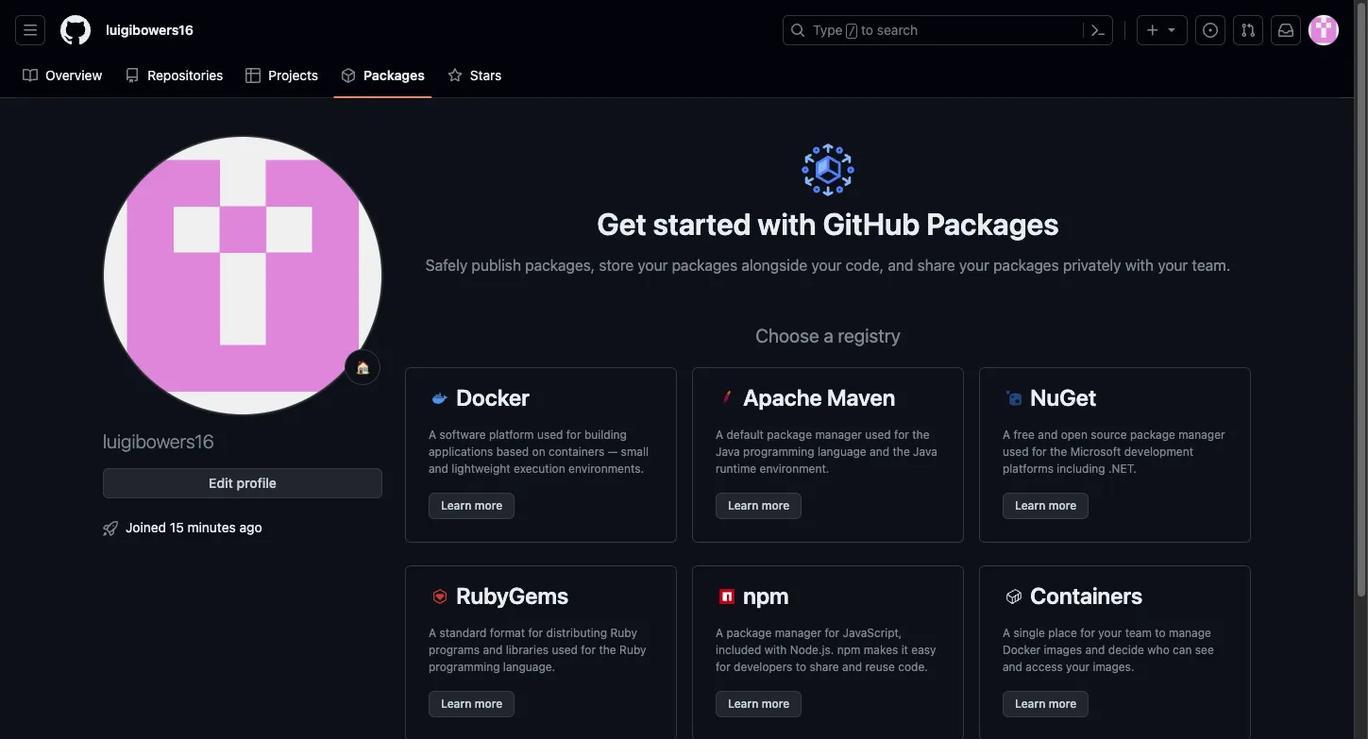 Task type: vqa. For each thing, say whether or not it's contained in the screenshot.
minutes
yes



Task type: describe. For each thing, give the bounding box(es) containing it.
and inside the a standard format for distributing ruby programs and libraries used for the ruby programming language.
[[483, 643, 503, 657]]

reuse
[[865, 660, 895, 674]]

open
[[1061, 428, 1088, 442]]

to inside the a single place for your team to manage docker images and decide who can see and access your images.
[[1155, 626, 1166, 640]]

maven
[[827, 384, 895, 411]]

more for apache maven
[[762, 499, 790, 513]]

safely
[[426, 257, 468, 274]]

command palette image
[[1091, 23, 1106, 38]]

profile
[[236, 475, 277, 491]]

learn for docker
[[441, 499, 472, 513]]

programming inside the a standard format for distributing ruby programs and libraries used for the ruby programming language.
[[429, 660, 500, 674]]

book image
[[23, 68, 38, 83]]

format
[[490, 626, 525, 640]]

repositories
[[147, 67, 223, 83]]

edit profile button
[[103, 468, 382, 499]]

images
[[1044, 643, 1082, 657]]

included
[[716, 643, 761, 657]]

edit profile
[[209, 475, 277, 491]]

execution
[[514, 462, 565, 476]]

team
[[1125, 626, 1152, 640]]

notifications image
[[1278, 23, 1294, 38]]

.net.
[[1108, 462, 1137, 476]]

software
[[439, 428, 486, 442]]

table image
[[246, 68, 261, 83]]

developers
[[734, 660, 793, 674]]

apache
[[743, 384, 822, 411]]

a for docker
[[429, 428, 436, 442]]

and up images. at the right
[[1085, 643, 1105, 657]]

1 packages from the left
[[672, 257, 738, 274]]

more for rubygems
[[475, 697, 503, 711]]

2 packages from the left
[[993, 257, 1059, 274]]

manager inside a default package manager used for the java programming language and the java runtime environment.
[[815, 428, 862, 442]]

github package registry icon image
[[802, 144, 854, 196]]

2 java from the left
[[913, 445, 937, 459]]

15
[[170, 519, 184, 535]]

images.
[[1093, 660, 1134, 674]]

registry
[[838, 325, 901, 347]]

programs
[[429, 643, 480, 657]]

safely publish packages, store your packages alongside your code, and share your packages privately with your team.
[[426, 257, 1231, 274]]

for inside the a single place for your team to manage docker images and decide who can see and access your images.
[[1080, 626, 1095, 640]]

edit
[[209, 475, 233, 491]]

learn more link for apache maven
[[716, 493, 802, 519]]

rubygems
[[456, 583, 569, 609]]

search
[[877, 22, 918, 38]]

learn more link for docker
[[429, 493, 515, 519]]

with inside a package manager for javascript, included with node.js. npm makes it easy for developers to share and reuse code.
[[764, 643, 787, 657]]

access
[[1026, 660, 1063, 674]]

learn more for nuget
[[1015, 499, 1077, 513]]

a for nuget
[[1003, 428, 1010, 442]]

alongside
[[742, 257, 808, 274]]

environment.
[[760, 462, 829, 476]]

git pull request image
[[1241, 23, 1256, 38]]

package inside a default package manager used for the java programming language and the java runtime environment.
[[767, 428, 812, 442]]

for inside a software platform used for building applications based on containers — small and lightweight execution environments.
[[566, 428, 581, 442]]

free
[[1014, 428, 1035, 442]]

learn more for rubygems
[[441, 697, 503, 711]]

joined
[[126, 519, 166, 535]]

javascript,
[[843, 626, 902, 640]]

place
[[1048, 626, 1077, 640]]

used inside a free and open source package manager used for the microsoft development platforms including .net.
[[1003, 445, 1029, 459]]

containers
[[1030, 583, 1143, 609]]

and inside a default package manager used for the java programming language and the java runtime environment.
[[870, 445, 890, 459]]

programming inside a default package manager used for the java programming language and the java runtime environment.
[[743, 445, 814, 459]]

packages link
[[333, 61, 432, 90]]

—
[[608, 445, 618, 459]]

minutes
[[187, 519, 236, 535]]

type
[[813, 22, 843, 38]]

microsoft
[[1070, 445, 1121, 459]]

1 vertical spatial luigibowers16
[[103, 431, 214, 452]]

joined 15 minutes ago
[[126, 519, 262, 535]]

building
[[584, 428, 627, 442]]

1 vertical spatial with
[[1125, 257, 1154, 274]]

code,
[[846, 257, 884, 274]]

more for containers
[[1049, 697, 1077, 711]]

1 horizontal spatial share
[[917, 257, 955, 274]]

choose a registry
[[756, 325, 901, 347]]

for inside a free and open source package manager used for the microsoft development platforms including .net.
[[1032, 445, 1047, 459]]

1 vertical spatial ruby
[[619, 643, 646, 657]]

learn for nuget
[[1015, 499, 1046, 513]]

a for npm
[[716, 626, 723, 640]]

🏠 button
[[353, 358, 372, 377]]

to inside a package manager for javascript, included with node.js. npm makes it easy for developers to share and reuse code.
[[796, 660, 806, 674]]

including
[[1057, 462, 1105, 476]]

luigibowers16 link
[[98, 15, 201, 45]]

used inside a default package manager used for the java programming language and the java runtime environment.
[[865, 428, 891, 442]]

more for nuget
[[1049, 499, 1077, 513]]

homepage image
[[60, 15, 91, 45]]

it
[[901, 643, 908, 657]]

learn for npm
[[728, 697, 759, 711]]

store
[[599, 257, 634, 274]]

learn more link for npm
[[716, 691, 802, 718]]

more for docker
[[475, 499, 503, 513]]

1 java from the left
[[716, 445, 740, 459]]

choose
[[756, 325, 819, 347]]

1 horizontal spatial packages
[[926, 206, 1059, 242]]

node.js.
[[790, 643, 834, 657]]

a package manager for javascript, included with node.js. npm makes it easy for developers to share and reuse code.
[[716, 626, 936, 674]]

small
[[621, 445, 649, 459]]

containers
[[549, 445, 605, 459]]

for up 'libraries'
[[528, 626, 543, 640]]

publish
[[471, 257, 521, 274]]

for down 'included'
[[716, 660, 731, 674]]

🏠
[[355, 360, 370, 374]]

get
[[597, 206, 646, 242]]

privately
[[1063, 257, 1121, 274]]

and left access on the bottom right of the page
[[1003, 660, 1023, 674]]

learn more link for containers
[[1003, 691, 1089, 718]]

decide
[[1108, 643, 1144, 657]]

github
[[823, 206, 920, 242]]

manager inside a package manager for javascript, included with node.js. npm makes it easy for developers to share and reuse code.
[[775, 626, 821, 640]]

and inside a free and open source package manager used for the microsoft development platforms including .net.
[[1038, 428, 1058, 442]]

language
[[818, 445, 867, 459]]

change your avatar image
[[103, 136, 382, 415]]

package inside a free and open source package manager used for the microsoft development platforms including .net.
[[1130, 428, 1175, 442]]



Task type: locate. For each thing, give the bounding box(es) containing it.
luigibowers16 up the edit
[[103, 431, 214, 452]]

manager
[[815, 428, 862, 442], [1178, 428, 1225, 442], [775, 626, 821, 640]]

a single place for your team to manage docker images and decide who can see and access your images.
[[1003, 626, 1214, 674]]

1 vertical spatial docker
[[1003, 643, 1041, 657]]

to up who
[[1155, 626, 1166, 640]]

learn for apache maven
[[728, 499, 759, 513]]

learn more link
[[429, 493, 515, 519], [716, 493, 802, 519], [1003, 493, 1089, 519], [429, 691, 515, 718], [716, 691, 802, 718], [1003, 691, 1089, 718]]

more down access on the bottom right of the page
[[1049, 697, 1077, 711]]

more down including
[[1049, 499, 1077, 513]]

0 horizontal spatial docker
[[456, 384, 529, 411]]

package image
[[341, 68, 356, 83]]

a inside the a single place for your team to manage docker images and decide who can see and access your images.
[[1003, 626, 1010, 640]]

type / to search
[[813, 22, 918, 38]]

learn down programs
[[441, 697, 472, 711]]

star image
[[447, 68, 462, 83]]

learn more down access on the bottom right of the page
[[1015, 697, 1077, 711]]

environments.
[[568, 462, 644, 476]]

learn for rubygems
[[441, 697, 472, 711]]

with right privately
[[1125, 257, 1154, 274]]

libraries
[[506, 643, 549, 657]]

projects
[[268, 67, 318, 83]]

applications
[[429, 445, 493, 459]]

ago
[[239, 519, 262, 535]]

used down free
[[1003, 445, 1029, 459]]

a left default
[[716, 428, 723, 442]]

a inside a software platform used for building applications based on containers — small and lightweight execution environments.
[[429, 428, 436, 442]]

0 vertical spatial docker
[[456, 384, 529, 411]]

0 vertical spatial programming
[[743, 445, 814, 459]]

a for rubygems
[[429, 626, 436, 640]]

npm up 'included'
[[743, 583, 789, 609]]

platforms
[[1003, 462, 1054, 476]]

for up containers
[[566, 428, 581, 442]]

used up on
[[537, 428, 563, 442]]

learn more link down developers
[[716, 691, 802, 718]]

learn more for apache maven
[[728, 499, 790, 513]]

can
[[1173, 643, 1192, 657]]

0 horizontal spatial to
[[796, 660, 806, 674]]

used down distributing
[[552, 643, 578, 657]]

packages
[[672, 257, 738, 274], [993, 257, 1059, 274]]

used
[[537, 428, 563, 442], [865, 428, 891, 442], [1003, 445, 1029, 459], [552, 643, 578, 657]]

language.
[[503, 660, 555, 674]]

learn more link down access on the bottom right of the page
[[1003, 691, 1089, 718]]

1 vertical spatial programming
[[429, 660, 500, 674]]

luigibowers16
[[106, 22, 194, 38], [103, 431, 214, 452]]

overview link
[[15, 61, 110, 90]]

a left free
[[1003, 428, 1010, 442]]

triangle down image
[[1164, 22, 1179, 37]]

learn down the runtime
[[728, 499, 759, 513]]

easy
[[911, 643, 936, 657]]

learn more for docker
[[441, 499, 503, 513]]

stars link
[[440, 61, 509, 90]]

docker up platform in the left of the page
[[456, 384, 529, 411]]

packages,
[[525, 257, 595, 274]]

and right language
[[870, 445, 890, 459]]

ruby
[[610, 626, 637, 640], [619, 643, 646, 657]]

and right free
[[1038, 428, 1058, 442]]

luigibowers16 up the repo icon
[[106, 22, 194, 38]]

programming up the environment.
[[743, 445, 814, 459]]

npm down javascript,
[[837, 643, 861, 657]]

0 horizontal spatial npm
[[743, 583, 789, 609]]

a inside a package manager for javascript, included with node.js. npm makes it easy for developers to share and reuse code.
[[716, 626, 723, 640]]

1 vertical spatial share
[[810, 660, 839, 674]]

a up 'included'
[[716, 626, 723, 640]]

0 vertical spatial share
[[917, 257, 955, 274]]

on
[[532, 445, 545, 459]]

used inside the a standard format for distributing ruby programs and libraries used for the ruby programming language.
[[552, 643, 578, 657]]

repositories link
[[117, 61, 231, 90]]

2 horizontal spatial to
[[1155, 626, 1166, 640]]

more
[[475, 499, 503, 513], [762, 499, 790, 513], [1049, 499, 1077, 513], [475, 697, 503, 711], [762, 697, 790, 711], [1049, 697, 1077, 711]]

learn down platforms
[[1015, 499, 1046, 513]]

a free and open source package manager used for the microsoft development platforms including .net.
[[1003, 428, 1225, 476]]

a inside the a standard format for distributing ruby programs and libraries used for the ruby programming language.
[[429, 626, 436, 640]]

a for apache maven
[[716, 428, 723, 442]]

a software platform used for building applications based on containers — small and lightweight execution environments.
[[429, 428, 649, 476]]

0 vertical spatial packages
[[364, 67, 425, 83]]

for up node.js.
[[825, 626, 840, 640]]

a
[[824, 325, 833, 347]]

0 horizontal spatial packages
[[672, 257, 738, 274]]

see
[[1195, 643, 1214, 657]]

learn more down developers
[[728, 697, 790, 711]]

a
[[429, 428, 436, 442], [716, 428, 723, 442], [1003, 428, 1010, 442], [429, 626, 436, 640], [716, 626, 723, 640], [1003, 626, 1010, 640]]

0 horizontal spatial share
[[810, 660, 839, 674]]

the inside a free and open source package manager used for the microsoft development platforms including .net.
[[1050, 445, 1067, 459]]

manager up node.js.
[[775, 626, 821, 640]]

2 vertical spatial to
[[796, 660, 806, 674]]

2 vertical spatial with
[[764, 643, 787, 657]]

to right /
[[861, 22, 873, 38]]

a inside a default package manager used for the java programming language and the java runtime environment.
[[716, 428, 723, 442]]

a inside a free and open source package manager used for the microsoft development platforms including .net.
[[1003, 428, 1010, 442]]

with up developers
[[764, 643, 787, 657]]

1 horizontal spatial programming
[[743, 445, 814, 459]]

0 vertical spatial with
[[758, 206, 816, 242]]

manager inside a free and open source package manager used for the microsoft development platforms including .net.
[[1178, 428, 1225, 442]]

package up 'included'
[[727, 626, 772, 640]]

with up the alongside
[[758, 206, 816, 242]]

platform
[[489, 428, 534, 442]]

development
[[1124, 445, 1194, 459]]

learn more link down platforms
[[1003, 493, 1089, 519]]

docker down the single
[[1003, 643, 1041, 657]]

share inside a package manager for javascript, included with node.js. npm makes it easy for developers to share and reuse code.
[[810, 660, 839, 674]]

and right code,
[[888, 257, 913, 274]]

and left reuse
[[842, 660, 862, 674]]

package inside a package manager for javascript, included with node.js. npm makes it easy for developers to share and reuse code.
[[727, 626, 772, 640]]

programming
[[743, 445, 814, 459], [429, 660, 500, 674]]

docker
[[456, 384, 529, 411], [1003, 643, 1041, 657]]

issue opened image
[[1203, 23, 1218, 38]]

1 horizontal spatial docker
[[1003, 643, 1041, 657]]

who
[[1147, 643, 1170, 657]]

for right place
[[1080, 626, 1095, 640]]

lightweight
[[452, 462, 511, 476]]

share
[[917, 257, 955, 274], [810, 660, 839, 674]]

to down node.js.
[[796, 660, 806, 674]]

docker inside the a single place for your team to manage docker images and decide who can see and access your images.
[[1003, 643, 1041, 657]]

0 vertical spatial ruby
[[610, 626, 637, 640]]

used up language
[[865, 428, 891, 442]]

programming down programs
[[429, 660, 500, 674]]

learn more link for nuget
[[1003, 493, 1089, 519]]

and
[[888, 257, 913, 274], [1038, 428, 1058, 442], [870, 445, 890, 459], [429, 462, 448, 476], [483, 643, 503, 657], [1085, 643, 1105, 657], [842, 660, 862, 674], [1003, 660, 1023, 674]]

and down applications
[[429, 462, 448, 476]]

a up programs
[[429, 626, 436, 640]]

0 horizontal spatial java
[[716, 445, 740, 459]]

the inside the a standard format for distributing ruby programs and libraries used for the ruby programming language.
[[599, 643, 616, 657]]

more down the lightweight
[[475, 499, 503, 513]]

learn down access on the bottom right of the page
[[1015, 697, 1046, 711]]

stars
[[470, 67, 502, 83]]

standard
[[439, 626, 487, 640]]

manager up the development
[[1178, 428, 1225, 442]]

default
[[727, 428, 764, 442]]

1 horizontal spatial packages
[[993, 257, 1059, 274]]

learn more for containers
[[1015, 697, 1077, 711]]

plus image
[[1145, 23, 1160, 38]]

started
[[653, 206, 751, 242]]

used inside a software platform used for building applications based on containers — small and lightweight execution environments.
[[537, 428, 563, 442]]

1 horizontal spatial npm
[[837, 643, 861, 657]]

get started with github packages
[[597, 206, 1059, 242]]

0 vertical spatial npm
[[743, 583, 789, 609]]

packages down started
[[672, 257, 738, 274]]

runtime
[[716, 462, 756, 476]]

projects link
[[238, 61, 326, 90]]

manager up language
[[815, 428, 862, 442]]

learn more down the lightweight
[[441, 499, 503, 513]]

/
[[849, 25, 855, 38]]

more down developers
[[762, 697, 790, 711]]

learn more link down programs
[[429, 691, 515, 718]]

a default package manager used for the java programming language and the java runtime environment.
[[716, 428, 937, 476]]

for
[[566, 428, 581, 442], [894, 428, 909, 442], [1032, 445, 1047, 459], [528, 626, 543, 640], [825, 626, 840, 640], [1080, 626, 1095, 640], [581, 643, 596, 657], [716, 660, 731, 674]]

package
[[767, 428, 812, 442], [1130, 428, 1175, 442], [727, 626, 772, 640]]

package up the development
[[1130, 428, 1175, 442]]

learn more for npm
[[728, 697, 790, 711]]

for up platforms
[[1032, 445, 1047, 459]]

1 vertical spatial npm
[[837, 643, 861, 657]]

for down distributing
[[581, 643, 596, 657]]

learn more link for rubygems
[[429, 691, 515, 718]]

0 horizontal spatial packages
[[364, 67, 425, 83]]

0 vertical spatial luigibowers16
[[106, 22, 194, 38]]

1 horizontal spatial java
[[913, 445, 937, 459]]

npm inside a package manager for javascript, included with node.js. npm makes it easy for developers to share and reuse code.
[[837, 643, 861, 657]]

more down programs
[[475, 697, 503, 711]]

the
[[912, 428, 930, 442], [893, 445, 910, 459], [1050, 445, 1067, 459], [599, 643, 616, 657]]

single
[[1014, 626, 1045, 640]]

learn more down the runtime
[[728, 499, 790, 513]]

package up the environment.
[[767, 428, 812, 442]]

a standard format for distributing ruby programs and libraries used for the ruby programming language.
[[429, 626, 646, 674]]

and inside a software platform used for building applications based on containers — small and lightweight execution environments.
[[429, 462, 448, 476]]

source
[[1091, 428, 1127, 442]]

overview
[[45, 67, 102, 83]]

learn
[[441, 499, 472, 513], [728, 499, 759, 513], [1015, 499, 1046, 513], [441, 697, 472, 711], [728, 697, 759, 711], [1015, 697, 1046, 711]]

for down maven
[[894, 428, 909, 442]]

learn more down platforms
[[1015, 499, 1077, 513]]

more down the environment.
[[762, 499, 790, 513]]

and inside a package manager for javascript, included with node.js. npm makes it easy for developers to share and reuse code.
[[842, 660, 862, 674]]

manage
[[1169, 626, 1211, 640]]

java
[[716, 445, 740, 459], [913, 445, 937, 459]]

a left software on the left
[[429, 428, 436, 442]]

share right code,
[[917, 257, 955, 274]]

apache maven
[[743, 384, 895, 411]]

java up the runtime
[[716, 445, 740, 459]]

learn down developers
[[728, 697, 759, 711]]

with
[[758, 206, 816, 242], [1125, 257, 1154, 274], [764, 643, 787, 657]]

learn down the lightweight
[[441, 499, 472, 513]]

based
[[496, 445, 529, 459]]

java right language
[[913, 445, 937, 459]]

1 vertical spatial to
[[1155, 626, 1166, 640]]

code.
[[898, 660, 928, 674]]

team.
[[1192, 257, 1231, 274]]

distributing
[[546, 626, 607, 640]]

makes
[[864, 643, 898, 657]]

0 horizontal spatial programming
[[429, 660, 500, 674]]

0 vertical spatial to
[[861, 22, 873, 38]]

a for containers
[[1003, 626, 1010, 640]]

and down 'format'
[[483, 643, 503, 657]]

learn more down programs
[[441, 697, 503, 711]]

1 horizontal spatial to
[[861, 22, 873, 38]]

packages
[[364, 67, 425, 83], [926, 206, 1059, 242]]

a left the single
[[1003, 626, 1010, 640]]

learn more link down the lightweight
[[429, 493, 515, 519]]

1 vertical spatial packages
[[926, 206, 1059, 242]]

share down node.js.
[[810, 660, 839, 674]]

learn more link down the runtime
[[716, 493, 802, 519]]

rocket image
[[103, 521, 118, 536]]

packages left privately
[[993, 257, 1059, 274]]

learn for containers
[[1015, 697, 1046, 711]]

to
[[861, 22, 873, 38], [1155, 626, 1166, 640], [796, 660, 806, 674]]

more for npm
[[762, 697, 790, 711]]

for inside a default package manager used for the java programming language and the java runtime environment.
[[894, 428, 909, 442]]

repo image
[[125, 68, 140, 83]]



